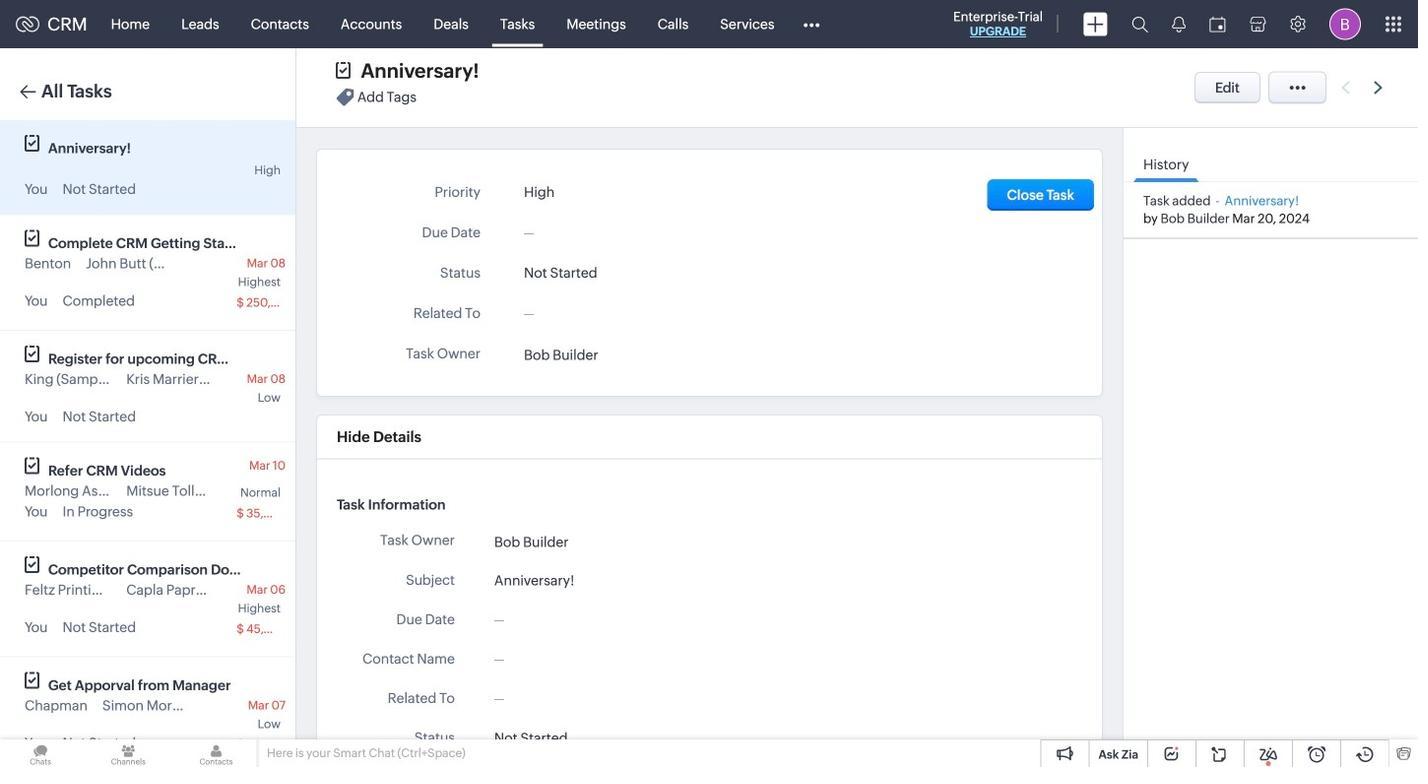 Task type: describe. For each thing, give the bounding box(es) containing it.
signals element
[[1161, 0, 1198, 48]]

contacts image
[[176, 740, 257, 768]]

logo image
[[16, 16, 39, 32]]

profile element
[[1318, 0, 1374, 48]]

create menu element
[[1072, 0, 1120, 48]]

channels image
[[88, 740, 169, 768]]

profile image
[[1330, 8, 1362, 40]]

calendar image
[[1210, 16, 1227, 32]]

search image
[[1132, 16, 1149, 33]]



Task type: vqa. For each thing, say whether or not it's contained in the screenshot.
Calendar icon
yes



Task type: locate. For each thing, give the bounding box(es) containing it.
signals image
[[1173, 16, 1186, 33]]

next record image
[[1375, 81, 1387, 94]]

Other Modules field
[[791, 8, 833, 40]]

create menu image
[[1084, 12, 1109, 36]]

search element
[[1120, 0, 1161, 48]]

chats image
[[0, 740, 81, 768]]

previous record image
[[1342, 81, 1351, 94]]



